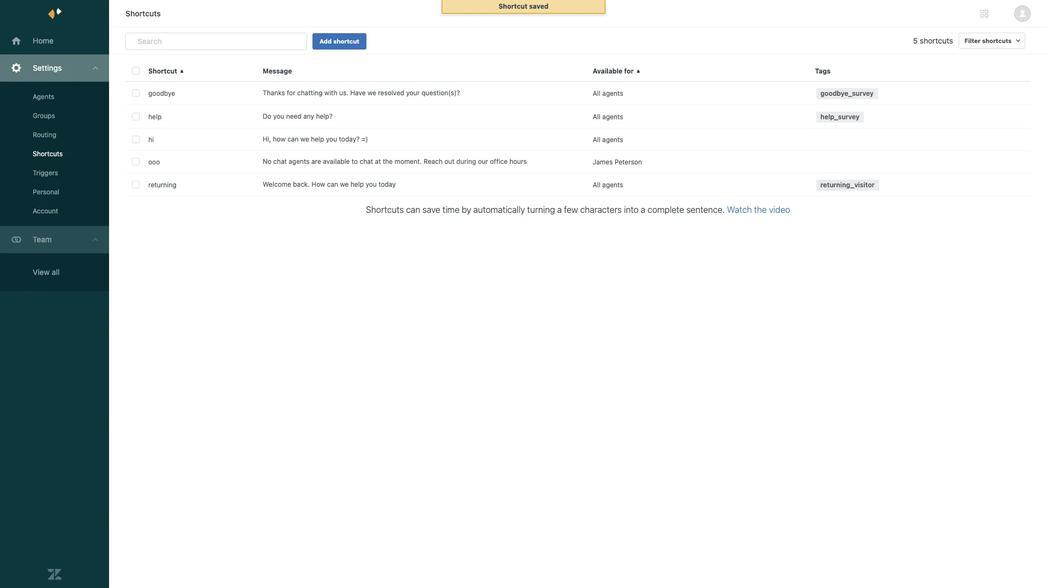 Task type: describe. For each thing, give the bounding box(es) containing it.
goodbye_survey
[[820, 89, 874, 98]]

with
[[324, 89, 337, 97]]

filter shortcuts
[[965, 37, 1012, 44]]

no chat agents are available to chat at the moment. reach out during our office hours
[[263, 158, 527, 166]]

hi,
[[263, 135, 271, 143]]

row containing shortcut
[[125, 60, 1031, 82]]

home
[[33, 36, 54, 45]]

are
[[311, 158, 321, 166]]

settings
[[33, 63, 62, 73]]

0 horizontal spatial help
[[148, 113, 162, 121]]

all agents cell for help_survey
[[586, 105, 808, 128]]

save
[[422, 205, 440, 215]]

add shortcut button
[[312, 33, 366, 50]]

returning
[[148, 181, 176, 189]]

zendesk products image
[[981, 10, 988, 17]]

thanks for chatting with us. have we resolved your question(s)?
[[263, 89, 460, 97]]

available
[[593, 67, 623, 75]]

do
[[263, 112, 271, 121]]

1 vertical spatial you
[[326, 135, 337, 143]]

team
[[33, 235, 52, 244]]

today?
[[339, 135, 360, 143]]

message
[[263, 67, 292, 75]]

james peterson cell
[[586, 151, 808, 173]]

3 all agents cell from the top
[[586, 129, 808, 151]]

tags column header
[[808, 60, 1031, 82]]

5 shortcuts
[[913, 36, 953, 45]]

all
[[52, 268, 60, 277]]

0 vertical spatial we
[[368, 89, 376, 97]]

our
[[478, 158, 488, 166]]

table containing shortcuts can save time by automatically turning a few characters into a complete sentence.
[[125, 60, 1039, 589]]

all agents for returning_visitor
[[593, 181, 623, 189]]

have
[[350, 89, 366, 97]]

all for =)
[[593, 136, 600, 144]]

account
[[33, 207, 58, 215]]

shortcuts inside table
[[366, 205, 404, 215]]

to
[[352, 158, 358, 166]]

reach
[[424, 158, 443, 166]]

back.
[[293, 181, 310, 189]]

hi, how can we help you today? =)
[[263, 135, 368, 143]]

no
[[263, 158, 271, 166]]

shortcut column header
[[142, 60, 256, 82]]

into
[[624, 205, 639, 215]]

1 chat from the left
[[273, 158, 287, 166]]

james
[[593, 158, 613, 166]]

personal
[[33, 188, 59, 196]]

office
[[490, 158, 508, 166]]

agents for help_survey
[[602, 113, 623, 121]]

shortcuts for 5 shortcuts
[[920, 36, 953, 45]]

0 vertical spatial can
[[287, 135, 299, 143]]

view all
[[33, 268, 60, 277]]

shortcut for shortcut
[[148, 67, 177, 75]]

automatically
[[473, 205, 525, 215]]

sentence.
[[686, 205, 725, 215]]

video
[[769, 205, 790, 215]]

1 vertical spatial help
[[311, 135, 324, 143]]

add shortcut
[[320, 38, 359, 45]]

at
[[375, 158, 381, 166]]

saved
[[529, 2, 548, 10]]

how
[[273, 135, 286, 143]]

how
[[312, 181, 325, 189]]

2 vertical spatial help
[[351, 181, 364, 189]]

the inside row
[[383, 158, 393, 166]]

cell for peterson
[[808, 151, 1031, 173]]

row containing hi, how can we help you today? =)
[[125, 129, 1031, 151]]

watch the video link
[[727, 205, 790, 215]]

shortcut for shortcut saved
[[499, 2, 527, 10]]

complete
[[648, 205, 684, 215]]

all agents cell for returning_visitor
[[586, 173, 808, 196]]

triggers
[[33, 169, 58, 177]]

2 vertical spatial can
[[406, 205, 420, 215]]

2 a from the left
[[641, 205, 645, 215]]

1 vertical spatial shortcuts
[[33, 150, 63, 158]]

2 all from the top
[[593, 113, 600, 121]]

for for thanks
[[287, 89, 295, 97]]

1 a from the left
[[557, 205, 562, 215]]

row containing thanks for chatting with us. have we resolved your question(s)?
[[125, 82, 1031, 105]]



Task type: vqa. For each thing, say whether or not it's contained in the screenshot.
the
yes



Task type: locate. For each thing, give the bounding box(es) containing it.
1 row from the top
[[125, 60, 1031, 82]]

shortcut left saved
[[499, 2, 527, 10]]

help down to
[[351, 181, 364, 189]]

0 horizontal spatial chat
[[273, 158, 287, 166]]

1 cell from the top
[[808, 129, 1031, 151]]

Search field
[[137, 37, 287, 46]]

help_survey
[[820, 113, 860, 121]]

ooo
[[148, 158, 160, 166]]

shortcuts right filter on the right top of page
[[982, 37, 1012, 44]]

1 all agents cell from the top
[[586, 82, 808, 105]]

1 horizontal spatial we
[[340, 181, 349, 189]]

4 all agents cell from the top
[[586, 173, 808, 196]]

1 horizontal spatial help
[[311, 135, 324, 143]]

2 vertical spatial shortcuts
[[366, 205, 404, 215]]

we
[[368, 89, 376, 97], [300, 135, 309, 143], [340, 181, 349, 189]]

shortcut up goodbye
[[148, 67, 177, 75]]

available
[[323, 158, 350, 166]]

2 chat from the left
[[360, 158, 373, 166]]

your
[[406, 89, 420, 97]]

1 horizontal spatial shortcuts
[[125, 9, 161, 18]]

available for column header
[[586, 60, 808, 82]]

2 horizontal spatial help
[[351, 181, 364, 189]]

3 all from the top
[[593, 136, 600, 144]]

0 vertical spatial you
[[273, 112, 284, 121]]

all agents cell
[[586, 82, 808, 105], [586, 105, 808, 128], [586, 129, 808, 151], [586, 173, 808, 196]]

thanks
[[263, 89, 285, 97]]

4 all from the top
[[593, 181, 600, 189]]

1 vertical spatial can
[[327, 181, 338, 189]]

help
[[148, 113, 162, 121], [311, 135, 324, 143], [351, 181, 364, 189]]

a
[[557, 205, 562, 215], [641, 205, 645, 215]]

1 horizontal spatial shortcuts
[[982, 37, 1012, 44]]

characters
[[580, 205, 622, 215]]

0 vertical spatial the
[[383, 158, 393, 166]]

0 horizontal spatial a
[[557, 205, 562, 215]]

1 vertical spatial the
[[754, 205, 767, 215]]

time
[[443, 205, 460, 215]]

welcome back. how can we help you today
[[263, 181, 396, 189]]

5 row from the top
[[125, 151, 1031, 173]]

1 horizontal spatial chat
[[360, 158, 373, 166]]

groups
[[33, 112, 55, 120]]

returning_visitor
[[820, 181, 875, 189]]

message column header
[[256, 60, 586, 82]]

0 horizontal spatial shortcut
[[148, 67, 177, 75]]

table
[[125, 60, 1039, 589]]

you left the today?
[[326, 135, 337, 143]]

need
[[286, 112, 301, 121]]

james peterson
[[593, 158, 642, 166]]

shortcuts for filter shortcuts
[[982, 37, 1012, 44]]

shortcuts can save time by automatically turning a few characters into a complete sentence. watch the video
[[366, 205, 790, 215]]

1 all from the top
[[593, 89, 600, 97]]

out
[[444, 158, 455, 166]]

2 all agents cell from the top
[[586, 105, 808, 128]]

cell for agents
[[808, 129, 1031, 151]]

1 vertical spatial shortcut
[[148, 67, 177, 75]]

for
[[624, 67, 634, 75], [287, 89, 295, 97]]

we right the have
[[368, 89, 376, 97]]

shortcuts right 5
[[920, 36, 953, 45]]

1 all agents from the top
[[593, 89, 623, 97]]

2 horizontal spatial shortcuts
[[366, 205, 404, 215]]

any
[[303, 112, 314, 121]]

turning
[[527, 205, 555, 215]]

0 horizontal spatial we
[[300, 135, 309, 143]]

question(s)?
[[422, 89, 460, 97]]

add
[[320, 38, 332, 45]]

0 horizontal spatial the
[[383, 158, 393, 166]]

1 horizontal spatial you
[[326, 135, 337, 143]]

agents
[[602, 89, 623, 97], [602, 113, 623, 121], [602, 136, 623, 144], [289, 158, 310, 166], [602, 181, 623, 189]]

during
[[456, 158, 476, 166]]

0 horizontal spatial shortcuts
[[33, 150, 63, 158]]

0 vertical spatial shortcut
[[499, 2, 527, 10]]

hours
[[509, 158, 527, 166]]

2 horizontal spatial you
[[366, 181, 377, 189]]

for inside column header
[[624, 67, 634, 75]]

1 horizontal spatial a
[[641, 205, 645, 215]]

goodbye
[[148, 89, 175, 97]]

for right the available
[[624, 67, 634, 75]]

few
[[564, 205, 578, 215]]

available for
[[593, 67, 634, 75]]

shortcut
[[499, 2, 527, 10], [148, 67, 177, 75]]

all agents
[[593, 89, 623, 97], [593, 113, 623, 121], [593, 136, 623, 144], [593, 181, 623, 189]]

the
[[383, 158, 393, 166], [754, 205, 767, 215]]

cell
[[808, 129, 1031, 151], [808, 151, 1031, 173]]

2 cell from the top
[[808, 151, 1031, 173]]

watch
[[727, 205, 752, 215]]

agents for goodbye_survey
[[602, 89, 623, 97]]

a right into
[[641, 205, 645, 215]]

tags
[[815, 67, 831, 75]]

all agents for help_survey
[[593, 113, 623, 121]]

=)
[[361, 135, 368, 143]]

by
[[462, 205, 471, 215]]

you left today
[[366, 181, 377, 189]]

you right do
[[273, 112, 284, 121]]

we down available
[[340, 181, 349, 189]]

chatting
[[297, 89, 323, 97]]

row containing do you need any help?
[[125, 105, 1031, 129]]

hi
[[148, 136, 154, 144]]

shortcuts
[[920, 36, 953, 45], [982, 37, 1012, 44]]

2 horizontal spatial can
[[406, 205, 420, 215]]

a left few
[[557, 205, 562, 215]]

shortcuts inside button
[[982, 37, 1012, 44]]

0 vertical spatial help
[[148, 113, 162, 121]]

you
[[273, 112, 284, 121], [326, 135, 337, 143], [366, 181, 377, 189]]

peterson
[[615, 158, 642, 166]]

agents
[[33, 93, 54, 101]]

can
[[287, 135, 299, 143], [327, 181, 338, 189], [406, 205, 420, 215]]

resolved
[[378, 89, 404, 97]]

all agents for goodbye_survey
[[593, 89, 623, 97]]

chat
[[273, 158, 287, 166], [360, 158, 373, 166]]

0 horizontal spatial shortcuts
[[920, 36, 953, 45]]

shortcut inside column header
[[148, 67, 177, 75]]

3 all agents from the top
[[593, 136, 623, 144]]

row
[[125, 60, 1031, 82], [125, 82, 1031, 105], [125, 105, 1031, 129], [125, 129, 1031, 151], [125, 151, 1031, 173], [125, 173, 1031, 197]]

all for today
[[593, 181, 600, 189]]

welcome
[[263, 181, 291, 189]]

0 horizontal spatial you
[[273, 112, 284, 121]]

shortcut saved
[[499, 2, 548, 10]]

2 vertical spatial we
[[340, 181, 349, 189]]

0 vertical spatial for
[[624, 67, 634, 75]]

2 all agents from the top
[[593, 113, 623, 121]]

all
[[593, 89, 600, 97], [593, 113, 600, 121], [593, 136, 600, 144], [593, 181, 600, 189]]

help up the are
[[311, 135, 324, 143]]

2 horizontal spatial we
[[368, 89, 376, 97]]

the right at
[[383, 158, 393, 166]]

we down the any
[[300, 135, 309, 143]]

help?
[[316, 112, 333, 121]]

0 horizontal spatial for
[[287, 89, 295, 97]]

1 horizontal spatial shortcut
[[499, 2, 527, 10]]

for right thanks
[[287, 89, 295, 97]]

view
[[33, 268, 50, 277]]

1 horizontal spatial can
[[327, 181, 338, 189]]

6 row from the top
[[125, 173, 1031, 197]]

for for available
[[624, 67, 634, 75]]

the left video
[[754, 205, 767, 215]]

filter shortcuts button
[[959, 33, 1025, 49]]

3 row from the top
[[125, 105, 1031, 129]]

0 vertical spatial shortcuts
[[125, 9, 161, 18]]

1 horizontal spatial the
[[754, 205, 767, 215]]

today
[[379, 181, 396, 189]]

0 horizontal spatial can
[[287, 135, 299, 143]]

chat right no
[[273, 158, 287, 166]]

shortcuts
[[125, 9, 161, 18], [33, 150, 63, 158], [366, 205, 404, 215]]

agents for returning_visitor
[[602, 181, 623, 189]]

1 vertical spatial we
[[300, 135, 309, 143]]

2 vertical spatial you
[[366, 181, 377, 189]]

moment.
[[395, 158, 422, 166]]

2 row from the top
[[125, 82, 1031, 105]]

1 vertical spatial cell
[[808, 151, 1031, 173]]

4 all agents from the top
[[593, 181, 623, 189]]

chat left at
[[360, 158, 373, 166]]

us.
[[339, 89, 348, 97]]

all for resolved
[[593, 89, 600, 97]]

all agents cell for goodbye_survey
[[586, 82, 808, 105]]

row containing welcome back. how can we help you today
[[125, 173, 1031, 197]]

5
[[913, 36, 918, 45]]

do you need any help?
[[263, 112, 333, 121]]

shortcut
[[333, 38, 359, 45]]

0 vertical spatial cell
[[808, 129, 1031, 151]]

routing
[[33, 131, 56, 139]]

row containing no chat agents are available to chat at the moment. reach out during our office hours
[[125, 151, 1031, 173]]

1 vertical spatial for
[[287, 89, 295, 97]]

filter
[[965, 37, 981, 44]]

1 horizontal spatial for
[[624, 67, 634, 75]]

4 row from the top
[[125, 129, 1031, 151]]

help up hi on the left top
[[148, 113, 162, 121]]



